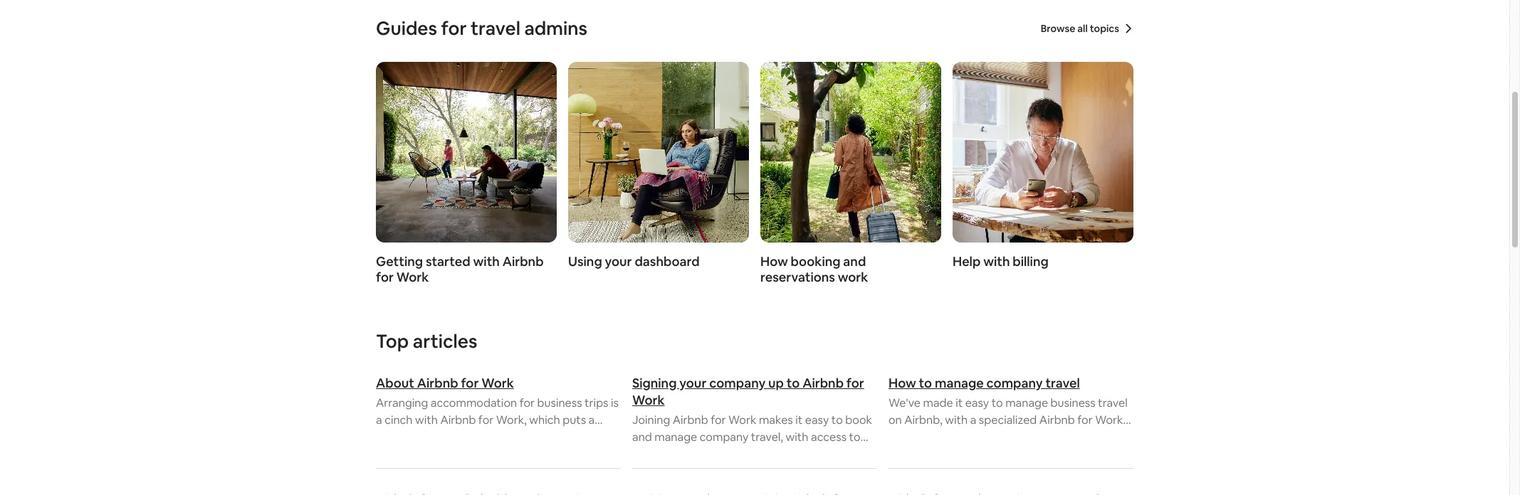 Task type: describe. For each thing, give the bounding box(es) containing it.
we've
[[889, 396, 921, 411]]

and inside signing your company up to airbnb for work joining airbnb for work makes it easy to book and manage company travel, with access to listings around the world for short or extended busi…
[[633, 430, 652, 445]]

…
[[937, 447, 945, 462]]

2 horizontal spatial travel
[[1099, 396, 1128, 411]]

for inside how to manage company travel we've made it easy to manage business travel on airbnb, with a specialized airbnb for work dashboard that you can access from your personal …
[[1078, 413, 1093, 428]]

work,
[[496, 413, 527, 428]]

the
[[711, 447, 729, 462]]

or
[[811, 447, 822, 462]]

worldwide
[[376, 430, 431, 445]]

to up made
[[919, 375, 933, 392]]

specialized
[[979, 413, 1037, 428]]

arranging
[[376, 396, 428, 411]]

guides for travel admins
[[376, 16, 588, 41]]

with inside signing your company up to airbnb for work joining airbnb for work makes it easy to book and manage company travel, with access to listings around the world for short or extended busi…
[[786, 430, 809, 445]]

airbnb up around
[[673, 413, 709, 428]]

world
[[731, 447, 761, 462]]

top articles
[[376, 330, 478, 354]]

articles
[[413, 330, 478, 354]]

how to manage company travel we've made it easy to manage business travel on airbnb, with a specialized airbnb for work dashboard that you can access from your personal …
[[889, 375, 1128, 462]]

selection
[[433, 430, 481, 445]]

your inside how to manage company travel we've made it easy to manage business travel on airbnb, with a specialized airbnb for work dashboard that you can access from your personal …
[[1081, 430, 1105, 445]]

two people on an enclosed patio, one on their laptop, the other on their cell phone. image
[[376, 62, 557, 243]]

airbnb up selection
[[441, 413, 476, 428]]

dashboard inside how to manage company travel we've made it easy to manage business travel on airbnb, with a specialized airbnb for work dashboard that you can access from your personal …
[[889, 430, 945, 445]]

that
[[948, 430, 970, 445]]

which
[[530, 413, 560, 428]]

airbnb inside getting started with airbnb for work
[[503, 254, 544, 270]]

up
[[769, 375, 784, 392]]

reservations
[[761, 269, 836, 286]]

how booking and reservations work
[[761, 254, 869, 286]]

how for how booking and reservations work
[[761, 254, 788, 270]]

for down travel,
[[763, 447, 779, 462]]

you
[[972, 430, 991, 445]]

extended
[[825, 447, 876, 462]]

to up specialized
[[992, 396, 1004, 411]]

for up accommodation in the bottom of the page
[[461, 375, 479, 392]]

getting started with airbnb for work
[[376, 254, 544, 286]]

using your dashboard
[[568, 254, 700, 270]]

can
[[994, 430, 1013, 445]]

around
[[671, 447, 708, 462]]

booking
[[791, 254, 841, 270]]

about airbnb for work arranging accommodation for business trips is a cinch with airbnb for work, which puts a worldwide selection of homes and boutique hotels al…
[[376, 375, 619, 462]]

work
[[838, 269, 869, 286]]

business inside 'about airbnb for work arranging accommodation for business trips is a cinch with airbnb for work, which puts a worldwide selection of homes and boutique hotels al…'
[[538, 396, 582, 411]]

with inside 'about airbnb for work arranging accommodation for business trips is a cinch with airbnb for work, which puts a worldwide selection of homes and boutique hotels al…'
[[415, 413, 438, 428]]

help with billing link
[[953, 62, 1134, 270]]

browse all topics link
[[1041, 22, 1134, 35]]

puts
[[563, 413, 586, 428]]

a person arrives at their airbnb stay, bringing a suitcase. image
[[761, 62, 942, 243]]

signing
[[633, 375, 677, 392]]

business inside how to manage company travel we've made it easy to manage business travel on airbnb, with a specialized airbnb for work dashboard that you can access from your personal …
[[1051, 396, 1096, 411]]

your for signing
[[680, 375, 707, 392]]

trips
[[585, 396, 609, 411]]

easy inside signing your company up to airbnb for work joining airbnb for work makes it easy to book and manage company travel, with access to listings around the world for short or extended busi…
[[806, 413, 829, 428]]

0 vertical spatial dashboard
[[635, 254, 700, 270]]

started
[[426, 254, 471, 270]]

airbnb up arranging
[[417, 375, 459, 392]]

company left up
[[710, 375, 766, 392]]

signing your company up to airbnb for work joining airbnb for work makes it easy to book and manage company travel, with access to listings around the world for short or extended busi…
[[633, 375, 876, 479]]

made
[[924, 396, 954, 411]]

easy inside how to manage company travel we've made it easy to manage business travel on airbnb, with a specialized airbnb for work dashboard that you can access from your personal …
[[966, 396, 990, 411]]



Task type: locate. For each thing, give the bounding box(es) containing it.
with up short
[[786, 430, 809, 445]]

1 horizontal spatial your
[[680, 375, 707, 392]]

business
[[538, 396, 582, 411], [1051, 396, 1096, 411]]

0 vertical spatial easy
[[966, 396, 990, 411]]

1 horizontal spatial and
[[633, 430, 652, 445]]

top
[[376, 330, 409, 354]]

help
[[953, 254, 981, 270]]

1 horizontal spatial it
[[956, 396, 963, 411]]

travel,
[[751, 430, 784, 445]]

1 vertical spatial easy
[[806, 413, 829, 428]]

2 a from the left
[[589, 413, 595, 428]]

easy up or
[[806, 413, 829, 428]]

airbnb right up
[[803, 375, 844, 392]]

with right started at the bottom left
[[473, 254, 500, 270]]

how left booking
[[761, 254, 788, 270]]

airbnb
[[503, 254, 544, 270], [417, 375, 459, 392], [803, 375, 844, 392], [441, 413, 476, 428], [673, 413, 709, 428], [1040, 413, 1076, 428]]

of
[[484, 430, 495, 445]]

about airbnb for work link
[[376, 375, 621, 393]]

1 business from the left
[[538, 396, 582, 411]]

0 vertical spatial travel
[[471, 16, 521, 41]]

for up from
[[1078, 413, 1093, 428]]

hotels
[[376, 447, 408, 462]]

it
[[956, 396, 963, 411], [796, 413, 803, 428]]

a person sitting in a comfortable chair, working on their laptop. image
[[568, 62, 749, 243]]

2 horizontal spatial manage
[[1006, 396, 1049, 411]]

2 horizontal spatial a
[[971, 413, 977, 428]]

all
[[1078, 22, 1088, 35]]

how for how to manage company travel we've made it easy to manage business travel on airbnb, with a specialized airbnb for work dashboard that you can access from your personal …
[[889, 375, 917, 392]]

manage inside signing your company up to airbnb for work joining airbnb for work makes it easy to book and manage company travel, with access to listings around the world for short or extended busi…
[[655, 430, 698, 445]]

company up the
[[700, 430, 749, 445]]

0 vertical spatial your
[[605, 254, 632, 270]]

1 horizontal spatial business
[[1051, 396, 1096, 411]]

0 horizontal spatial business
[[538, 396, 582, 411]]

a inside how to manage company travel we've made it easy to manage business travel on airbnb, with a specialized airbnb for work dashboard that you can access from your personal …
[[971, 413, 977, 428]]

1 vertical spatial manage
[[1006, 396, 1049, 411]]

and up listings
[[633, 430, 652, 445]]

and down which at the left bottom of page
[[535, 430, 555, 445]]

it inside signing your company up to airbnb for work joining airbnb for work makes it easy to book and manage company travel, with access to listings around the world for short or extended busi…
[[796, 413, 803, 428]]

listings
[[633, 447, 669, 462]]

3 a from the left
[[971, 413, 977, 428]]

0 vertical spatial manage
[[935, 375, 984, 392]]

with up that
[[945, 413, 968, 428]]

1 horizontal spatial manage
[[935, 375, 984, 392]]

for
[[441, 16, 467, 41], [376, 269, 394, 286], [461, 375, 479, 392], [847, 375, 865, 392], [520, 396, 535, 411], [479, 413, 494, 428], [711, 413, 726, 428], [1078, 413, 1093, 428], [763, 447, 779, 462]]

1 horizontal spatial a
[[589, 413, 595, 428]]

company up specialized
[[987, 375, 1043, 392]]

2 vertical spatial travel
[[1099, 396, 1128, 411]]

to left book
[[832, 413, 843, 428]]

1 vertical spatial travel
[[1046, 375, 1081, 392]]

for right guides
[[441, 16, 467, 41]]

admins
[[525, 16, 588, 41]]

and
[[844, 254, 866, 270], [535, 430, 555, 445], [633, 430, 652, 445]]

and inside 'about airbnb for work arranging accommodation for business trips is a cinch with airbnb for work, which puts a worldwide selection of homes and boutique hotels al…'
[[535, 430, 555, 445]]

1 horizontal spatial travel
[[1046, 375, 1081, 392]]

browse
[[1041, 22, 1076, 35]]

airbnb,
[[905, 413, 943, 428]]

using
[[568, 254, 602, 270]]

1 horizontal spatial access
[[1015, 430, 1051, 445]]

2 vertical spatial your
[[1081, 430, 1105, 445]]

0 vertical spatial how
[[761, 254, 788, 270]]

for up book
[[847, 375, 865, 392]]

0 vertical spatial it
[[956, 396, 963, 411]]

access inside signing your company up to airbnb for work joining airbnb for work makes it easy to book and manage company travel, with access to listings around the world for short or extended busi…
[[811, 430, 847, 445]]

0 horizontal spatial manage
[[655, 430, 698, 445]]

manage up around
[[655, 430, 698, 445]]

with right the help
[[984, 254, 1011, 270]]

with inside getting started with airbnb for work
[[473, 254, 500, 270]]

your right from
[[1081, 430, 1105, 445]]

2 access from the left
[[1015, 430, 1051, 445]]

1 access from the left
[[811, 430, 847, 445]]

topics
[[1091, 22, 1120, 35]]

to down book
[[850, 430, 861, 445]]

a person sits at a table looking at their cell phone. image
[[953, 62, 1134, 243]]

0 horizontal spatial and
[[535, 430, 555, 445]]

it inside how to manage company travel we've made it easy to manage business travel on airbnb, with a specialized airbnb for work dashboard that you can access from your personal …
[[956, 396, 963, 411]]

for up of
[[479, 413, 494, 428]]

1 horizontal spatial how
[[889, 375, 917, 392]]

0 horizontal spatial it
[[796, 413, 803, 428]]

signing your company up to airbnb for work link
[[633, 375, 878, 410]]

book
[[846, 413, 873, 428]]

homes
[[497, 430, 533, 445]]

al…
[[411, 447, 427, 462]]

manage up made
[[935, 375, 984, 392]]

0 horizontal spatial your
[[605, 254, 632, 270]]

with
[[473, 254, 500, 270], [984, 254, 1011, 270], [415, 413, 438, 428], [945, 413, 968, 428], [786, 430, 809, 445]]

how booking and reservations work link
[[761, 62, 942, 286]]

for up the top
[[376, 269, 394, 286]]

work inside 'about airbnb for work arranging accommodation for business trips is a cinch with airbnb for work, which puts a worldwide selection of homes and boutique hotels al…'
[[482, 375, 514, 392]]

work inside getting started with airbnb for work
[[397, 269, 429, 286]]

guides
[[376, 16, 437, 41]]

with inside how to manage company travel we've made it easy to manage business travel on airbnb, with a specialized airbnb for work dashboard that you can access from your personal …
[[945, 413, 968, 428]]

your
[[605, 254, 632, 270], [680, 375, 707, 392], [1081, 430, 1105, 445]]

is
[[611, 396, 619, 411]]

business up from
[[1051, 396, 1096, 411]]

access right can
[[1015, 430, 1051, 445]]

it right makes
[[796, 413, 803, 428]]

using your dashboard link
[[568, 62, 749, 270]]

how
[[761, 254, 788, 270], [889, 375, 917, 392]]

how up we've
[[889, 375, 917, 392]]

about
[[376, 375, 415, 392]]

1 vertical spatial dashboard
[[889, 430, 945, 445]]

a right "puts"
[[589, 413, 595, 428]]

short
[[781, 447, 809, 462]]

1 horizontal spatial easy
[[966, 396, 990, 411]]

1 a from the left
[[376, 413, 382, 428]]

access
[[811, 430, 847, 445], [1015, 430, 1051, 445]]

0 horizontal spatial access
[[811, 430, 847, 445]]

airbnb up from
[[1040, 413, 1076, 428]]

your right signing
[[680, 375, 707, 392]]

airbnb inside how to manage company travel we've made it easy to manage business travel on airbnb, with a specialized airbnb for work dashboard that you can access from your personal …
[[1040, 413, 1076, 428]]

0 horizontal spatial a
[[376, 413, 382, 428]]

work
[[397, 269, 429, 286], [482, 375, 514, 392], [633, 393, 665, 409], [729, 413, 757, 428], [1096, 413, 1124, 428]]

access up or
[[811, 430, 847, 445]]

how inside how booking and reservations work
[[761, 254, 788, 270]]

your inside signing your company up to airbnb for work joining airbnb for work makes it easy to book and manage company travel, with access to listings around the world for short or extended busi…
[[680, 375, 707, 392]]

how to manage company travel link
[[889, 375, 1134, 393]]

billing
[[1013, 254, 1049, 270]]

company inside how to manage company travel we've made it easy to manage business travel on airbnb, with a specialized airbnb for work dashboard that you can access from your personal …
[[987, 375, 1043, 392]]

0 horizontal spatial how
[[761, 254, 788, 270]]

2 horizontal spatial your
[[1081, 430, 1105, 445]]

your right using
[[605, 254, 632, 270]]

your for using
[[605, 254, 632, 270]]

joining
[[633, 413, 671, 428]]

for inside getting started with airbnb for work
[[376, 269, 394, 286]]

a up you
[[971, 413, 977, 428]]

work inside how to manage company travel we've made it easy to manage business travel on airbnb, with a specialized airbnb for work dashboard that you can access from your personal …
[[1096, 413, 1124, 428]]

makes
[[759, 413, 793, 428]]

travel
[[471, 16, 521, 41], [1046, 375, 1081, 392], [1099, 396, 1128, 411]]

access inside how to manage company travel we've made it easy to manage business travel on airbnb, with a specialized airbnb for work dashboard that you can access from your personal …
[[1015, 430, 1051, 445]]

1 vertical spatial how
[[889, 375, 917, 392]]

airbnb left using
[[503, 254, 544, 270]]

browse all topics
[[1041, 22, 1120, 35]]

company
[[710, 375, 766, 392], [987, 375, 1043, 392], [700, 430, 749, 445]]

a left cinch
[[376, 413, 382, 428]]

dashboard
[[635, 254, 700, 270], [889, 430, 945, 445]]

manage
[[935, 375, 984, 392], [1006, 396, 1049, 411], [655, 430, 698, 445]]

2 horizontal spatial and
[[844, 254, 866, 270]]

for up the
[[711, 413, 726, 428]]

with right cinch
[[415, 413, 438, 428]]

busi…
[[633, 464, 662, 479]]

accommodation
[[431, 396, 517, 411]]

how inside how to manage company travel we've made it easy to manage business travel on airbnb, with a specialized airbnb for work dashboard that you can access from your personal …
[[889, 375, 917, 392]]

getting started with airbnb for work link
[[376, 62, 557, 286]]

a
[[376, 413, 382, 428], [589, 413, 595, 428], [971, 413, 977, 428]]

1 vertical spatial your
[[680, 375, 707, 392]]

easy
[[966, 396, 990, 411], [806, 413, 829, 428]]

from
[[1053, 430, 1079, 445]]

to right up
[[787, 375, 800, 392]]

getting
[[376, 254, 423, 270]]

manage down the how to manage company travel link
[[1006, 396, 1049, 411]]

help with billing
[[953, 254, 1049, 270]]

personal
[[889, 447, 934, 462]]

it right made
[[956, 396, 963, 411]]

and inside how booking and reservations work
[[844, 254, 866, 270]]

2 business from the left
[[1051, 396, 1096, 411]]

business up "puts"
[[538, 396, 582, 411]]

for up work,
[[520, 396, 535, 411]]

cinch
[[385, 413, 413, 428]]

1 vertical spatial it
[[796, 413, 803, 428]]

on
[[889, 413, 902, 428]]

2 vertical spatial manage
[[655, 430, 698, 445]]

boutique
[[557, 430, 605, 445]]

easy up you
[[966, 396, 990, 411]]

and right booking
[[844, 254, 866, 270]]

0 horizontal spatial dashboard
[[635, 254, 700, 270]]

0 horizontal spatial easy
[[806, 413, 829, 428]]

to
[[787, 375, 800, 392], [919, 375, 933, 392], [992, 396, 1004, 411], [832, 413, 843, 428], [850, 430, 861, 445]]

1 horizontal spatial dashboard
[[889, 430, 945, 445]]

0 horizontal spatial travel
[[471, 16, 521, 41]]



Task type: vqa. For each thing, say whether or not it's contained in the screenshot.
the Exterior image
no



